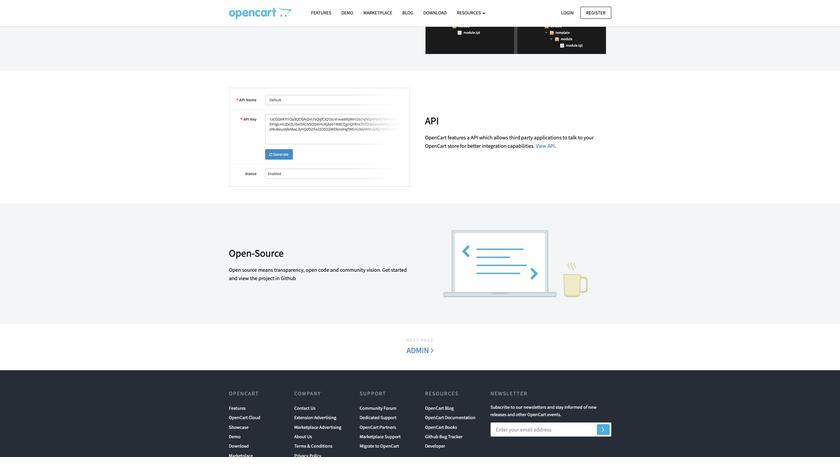 Task type: describe. For each thing, give the bounding box(es) containing it.
about us
[[294, 434, 312, 440]]

party
[[521, 134, 533, 141]]

view
[[239, 275, 249, 282]]

which
[[479, 134, 493, 141]]

newsletter
[[491, 390, 528, 397]]

talk
[[569, 134, 577, 141]]

opencart books
[[425, 425, 457, 431]]

github bug tracker link
[[425, 432, 463, 442]]

opencart left store
[[425, 143, 447, 149]]

the
[[250, 275, 258, 282]]

marketplace support link
[[360, 432, 401, 442]]

opencart for opencart documentation
[[425, 415, 444, 421]]

open-source
[[229, 247, 284, 260]]

forum
[[384, 406, 397, 412]]

of
[[584, 405, 588, 411]]

showcase link
[[229, 423, 249, 432]]

to right talk
[[578, 134, 583, 141]]

0 vertical spatial demo
[[342, 10, 353, 16]]

company
[[294, 390, 321, 397]]

blog link
[[398, 7, 419, 19]]

a
[[467, 134, 470, 141]]

dedicated support
[[360, 415, 397, 421]]

next page
[[406, 337, 434, 344]]

opencart features a api which allows third party applications to talk to your opencart store for better integration capabilities.
[[425, 134, 594, 149]]

1 vertical spatial github
[[425, 434, 439, 440]]

and down open in the bottom left of the page
[[229, 275, 238, 282]]

opencart down marketplace support link
[[380, 444, 399, 450]]

applications
[[534, 134, 562, 141]]

opencart blog
[[425, 406, 454, 412]]

to left talk
[[563, 134, 568, 141]]

api inside opencart features a api which allows third party applications to talk to your opencart store for better integration capabilities.
[[471, 134, 478, 141]]

1 vertical spatial blog
[[445, 406, 454, 412]]

newsletters
[[524, 405, 546, 411]]

download for demo
[[229, 444, 249, 450]]

to inside subscribe to our newsletters and stay informed of new releases and other opencart events.
[[511, 405, 515, 411]]

github inside open source means transparency, open code and community vision. get started and view the project in github
[[281, 275, 296, 282]]

marketplace for marketplace
[[364, 10, 392, 16]]

to down marketplace support link
[[375, 444, 379, 450]]

transparency,
[[274, 267, 305, 273]]

admin
[[407, 345, 431, 356]]

source
[[242, 267, 257, 273]]

github bug tracker
[[425, 434, 463, 440]]

advertising for extension advertising
[[314, 415, 336, 421]]

1 vertical spatial resources
[[425, 390, 459, 397]]

.
[[555, 143, 557, 149]]

0 horizontal spatial api
[[425, 114, 439, 127]]

extension
[[294, 415, 313, 421]]

features for opencart cloud
[[229, 406, 246, 412]]

Enter your email address text field
[[491, 423, 611, 437]]

about us link
[[294, 432, 312, 442]]

community
[[340, 267, 366, 273]]

for
[[460, 143, 467, 149]]

opencart - features image
[[229, 7, 291, 19]]

register
[[586, 10, 606, 16]]

support for marketplace
[[385, 434, 401, 440]]

admin link
[[406, 344, 434, 357]]

opencart inside subscribe to our newsletters and stay informed of new releases and other opencart events.
[[528, 412, 547, 418]]

cloud
[[249, 415, 260, 421]]

migrate
[[360, 444, 374, 450]]

&
[[307, 444, 310, 450]]

means
[[258, 267, 273, 273]]

opencart for opencart
[[229, 390, 259, 397]]

contact us link
[[294, 404, 316, 413]]

in
[[276, 275, 280, 282]]

open source image
[[425, 220, 606, 308]]

events.
[[547, 412, 562, 418]]

store
[[448, 143, 459, 149]]

opencart documentation link
[[425, 413, 476, 423]]

terms & conditions
[[294, 444, 333, 450]]

subscribe to our newsletters and stay informed of new releases and other opencart events.
[[491, 405, 597, 418]]

better
[[468, 143, 481, 149]]

community forum link
[[360, 404, 397, 413]]

register link
[[581, 7, 611, 19]]

releases
[[491, 412, 507, 418]]

code
[[318, 267, 329, 273]]

about
[[294, 434, 306, 440]]

view
[[536, 143, 547, 149]]

advertising for marketplace advertising
[[319, 425, 342, 431]]

next
[[406, 337, 419, 344]]

community
[[360, 406, 383, 412]]

marketplace support
[[360, 434, 401, 440]]

terms
[[294, 444, 306, 450]]

get
[[382, 267, 390, 273]]

0 vertical spatial support
[[360, 390, 386, 397]]

features link for opencart cloud
[[229, 404, 246, 413]]

0 vertical spatial resources
[[457, 10, 482, 16]]

integration
[[482, 143, 507, 149]]

open-
[[229, 247, 255, 260]]

and left other
[[508, 412, 515, 418]]

third
[[509, 134, 520, 141]]

terms & conditions link
[[294, 442, 333, 452]]

page
[[421, 337, 434, 344]]

developer
[[425, 444, 445, 450]]



Task type: locate. For each thing, give the bounding box(es) containing it.
advertising down extension advertising link
[[319, 425, 342, 431]]

features
[[311, 10, 331, 16], [229, 406, 246, 412]]

angle right image
[[602, 426, 605, 434]]

marketplace up migrate
[[360, 434, 384, 440]]

opencart cloud
[[229, 415, 260, 421]]

support
[[360, 390, 386, 397], [381, 415, 397, 421], [385, 434, 401, 440]]

download link for demo
[[229, 442, 249, 452]]

opencart for opencart cloud
[[229, 415, 248, 421]]

opencart cloud link
[[229, 413, 260, 423]]

features link for demo
[[306, 7, 337, 19]]

mvc-l architecture image
[[425, 0, 606, 54]]

extension advertising
[[294, 415, 336, 421]]

advertising inside extension advertising link
[[314, 415, 336, 421]]

opencart inside "link"
[[229, 415, 248, 421]]

subscribe
[[491, 405, 510, 411]]

0 horizontal spatial download link
[[229, 442, 249, 452]]

opencart for opencart features a api which allows third party applications to talk to your opencart store for better integration capabilities.
[[425, 134, 447, 141]]

opencart up the "bug"
[[425, 425, 444, 431]]

1 horizontal spatial demo
[[342, 10, 353, 16]]

1 horizontal spatial download link
[[419, 7, 452, 19]]

0 vertical spatial us
[[311, 406, 316, 412]]

and up events.
[[547, 405, 555, 411]]

partners
[[380, 425, 396, 431]]

books
[[445, 425, 457, 431]]

opencart partners link
[[360, 423, 396, 432]]

opencart partners
[[360, 425, 396, 431]]

1 horizontal spatial blog
[[445, 406, 454, 412]]

demo down showcase link
[[229, 434, 241, 440]]

download right blog "link"
[[424, 10, 447, 16]]

marketplace advertising link
[[294, 423, 342, 432]]

download link
[[419, 7, 452, 19], [229, 442, 249, 452]]

0 vertical spatial github
[[281, 275, 296, 282]]

opencart up opencart cloud
[[229, 390, 259, 397]]

us
[[311, 406, 316, 412], [307, 434, 312, 440]]

and right the code
[[330, 267, 339, 273]]

demo link
[[337, 7, 358, 19], [229, 432, 241, 442]]

opencart down opencart blog link
[[425, 415, 444, 421]]

source
[[255, 247, 284, 260]]

allows
[[494, 134, 508, 141]]

blog right marketplace link
[[403, 10, 414, 16]]

1 horizontal spatial download
[[424, 10, 447, 16]]

opencart documentation
[[425, 415, 476, 421]]

download inside download link
[[424, 10, 447, 16]]

resources link
[[452, 7, 491, 19]]

marketplace for marketplace support
[[360, 434, 384, 440]]

github down transparency,
[[281, 275, 296, 282]]

conditions
[[311, 444, 333, 450]]

1 vertical spatial download link
[[229, 442, 249, 452]]

migrate to opencart
[[360, 444, 399, 450]]

features for demo
[[311, 10, 331, 16]]

0 vertical spatial marketplace
[[364, 10, 392, 16]]

download down showcase link
[[229, 444, 249, 450]]

0 horizontal spatial features
[[229, 406, 246, 412]]

opencart up opencart documentation
[[425, 406, 444, 412]]

0 vertical spatial api
[[425, 114, 439, 127]]

opencart books link
[[425, 423, 457, 432]]

1 vertical spatial marketplace
[[294, 425, 318, 431]]

our
[[516, 405, 523, 411]]

marketplace advertising
[[294, 425, 342, 431]]

demo
[[342, 10, 353, 16], [229, 434, 241, 440]]

advertising inside marketplace advertising link
[[319, 425, 342, 431]]

1 horizontal spatial features link
[[306, 7, 337, 19]]

community forum
[[360, 406, 397, 412]]

advertising up the marketplace advertising
[[314, 415, 336, 421]]

0 horizontal spatial blog
[[403, 10, 414, 16]]

support down partners
[[385, 434, 401, 440]]

marketplace down extension
[[294, 425, 318, 431]]

open
[[306, 267, 317, 273]]

0 horizontal spatial features link
[[229, 404, 246, 413]]

download link for blog
[[419, 7, 452, 19]]

bug
[[440, 434, 447, 440]]

dedicated
[[360, 415, 380, 421]]

features
[[448, 134, 466, 141]]

marketplace
[[364, 10, 392, 16], [294, 425, 318, 431], [360, 434, 384, 440]]

github
[[281, 275, 296, 282], [425, 434, 439, 440]]

resources
[[457, 10, 482, 16], [425, 390, 459, 397]]

2 vertical spatial api
[[548, 143, 555, 149]]

angle right image
[[431, 346, 434, 355]]

2 vertical spatial marketplace
[[360, 434, 384, 440]]

support up partners
[[381, 415, 397, 421]]

us right 'about'
[[307, 434, 312, 440]]

contact
[[294, 406, 310, 412]]

0 horizontal spatial demo
[[229, 434, 241, 440]]

tracker
[[448, 434, 463, 440]]

capabilities.
[[508, 143, 535, 149]]

us for about us
[[307, 434, 312, 440]]

and
[[330, 267, 339, 273], [229, 275, 238, 282], [547, 405, 555, 411], [508, 412, 515, 418]]

1 horizontal spatial github
[[425, 434, 439, 440]]

opencart blog link
[[425, 404, 454, 413]]

to left our
[[511, 405, 515, 411]]

vision.
[[367, 267, 381, 273]]

1 vertical spatial support
[[381, 415, 397, 421]]

opencart for opencart blog
[[425, 406, 444, 412]]

opencart down dedicated
[[360, 425, 379, 431]]

1 vertical spatial demo link
[[229, 432, 241, 442]]

api image
[[229, 88, 410, 187]]

1 vertical spatial features
[[229, 406, 246, 412]]

0 vertical spatial demo link
[[337, 7, 358, 19]]

stay
[[556, 405, 564, 411]]

0 vertical spatial advertising
[[314, 415, 336, 421]]

1 vertical spatial api
[[471, 134, 478, 141]]

0 vertical spatial download link
[[419, 7, 452, 19]]

opencart down newsletters at the bottom of page
[[528, 412, 547, 418]]

opencart left features
[[425, 134, 447, 141]]

opencart for opencart books
[[425, 425, 444, 431]]

1 vertical spatial demo
[[229, 434, 241, 440]]

blog up opencart documentation
[[445, 406, 454, 412]]

0 horizontal spatial github
[[281, 275, 296, 282]]

view api .
[[536, 143, 557, 149]]

blog inside "link"
[[403, 10, 414, 16]]

0 vertical spatial features
[[311, 10, 331, 16]]

1 horizontal spatial features
[[311, 10, 331, 16]]

opencart for opencart partners
[[360, 425, 379, 431]]

marketplace link
[[358, 7, 398, 19]]

demo left marketplace link
[[342, 10, 353, 16]]

migrate to opencart link
[[360, 442, 399, 452]]

contact us
[[294, 406, 316, 412]]

marketplace left blog "link"
[[364, 10, 392, 16]]

showcase
[[229, 425, 249, 431]]

github up developer
[[425, 434, 439, 440]]

download for blog
[[424, 10, 447, 16]]

documentation
[[445, 415, 476, 421]]

1 vertical spatial advertising
[[319, 425, 342, 431]]

opencart up showcase
[[229, 415, 248, 421]]

project
[[259, 275, 274, 282]]

1 vertical spatial us
[[307, 434, 312, 440]]

opencart
[[425, 134, 447, 141], [425, 143, 447, 149], [229, 390, 259, 397], [425, 406, 444, 412], [528, 412, 547, 418], [229, 415, 248, 421], [425, 415, 444, 421], [360, 425, 379, 431], [425, 425, 444, 431], [380, 444, 399, 450]]

2 horizontal spatial api
[[548, 143, 555, 149]]

2 vertical spatial support
[[385, 434, 401, 440]]

0 vertical spatial features link
[[306, 7, 337, 19]]

us for contact us
[[311, 406, 316, 412]]

login
[[561, 10, 574, 16]]

0 vertical spatial blog
[[403, 10, 414, 16]]

0 vertical spatial download
[[424, 10, 447, 16]]

marketplace for marketplace advertising
[[294, 425, 318, 431]]

1 vertical spatial download
[[229, 444, 249, 450]]

support up the community
[[360, 390, 386, 397]]

1 horizontal spatial api
[[471, 134, 478, 141]]

1 horizontal spatial demo link
[[337, 7, 358, 19]]

started
[[391, 267, 407, 273]]

1 vertical spatial features link
[[229, 404, 246, 413]]

view api link
[[536, 143, 555, 149]]

0 horizontal spatial demo link
[[229, 432, 241, 442]]

advertising
[[314, 415, 336, 421], [319, 425, 342, 431]]

your
[[584, 134, 594, 141]]

other
[[516, 412, 527, 418]]

support for dedicated
[[381, 415, 397, 421]]

informed
[[565, 405, 583, 411]]

developer link
[[425, 442, 445, 452]]

dedicated support link
[[360, 413, 397, 423]]

us up extension advertising
[[311, 406, 316, 412]]

new
[[589, 405, 597, 411]]

open
[[229, 267, 241, 273]]

0 horizontal spatial download
[[229, 444, 249, 450]]



Task type: vqa. For each thing, say whether or not it's contained in the screenshot.
Showcase
yes



